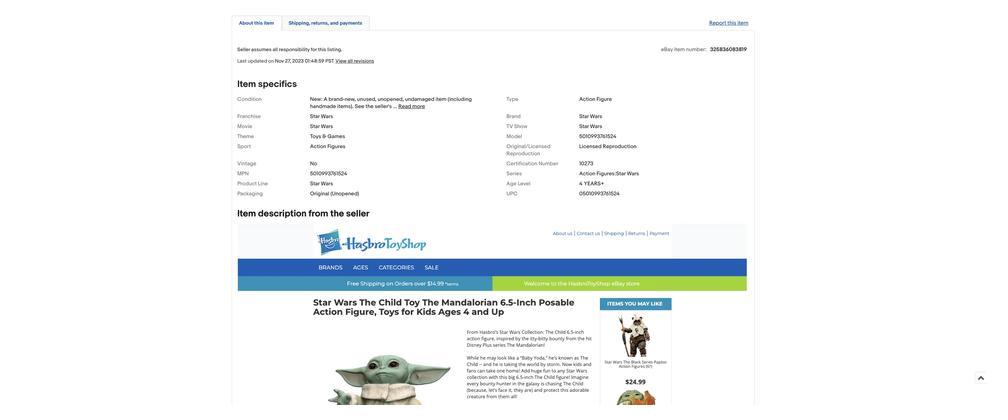Task type: locate. For each thing, give the bounding box(es) containing it.
no
[[310, 160, 317, 167]]

wars for product line
[[321, 181, 333, 187]]

this right report
[[728, 20, 737, 26]]

5010993761524 up licensed
[[580, 133, 617, 140]]

item up condition
[[237, 79, 256, 90]]

action figures:star wars
[[580, 170, 640, 177]]

this right for
[[318, 46, 326, 53]]

item for item specifics
[[237, 79, 256, 90]]

0 horizontal spatial 5010993761524
[[310, 170, 348, 177]]

figures:star
[[597, 170, 626, 177]]

tab list containing about this item
[[232, 14, 755, 30]]

2 horizontal spatial this
[[728, 20, 737, 26]]

number:
[[687, 46, 707, 53]]

star up the toys
[[310, 123, 320, 130]]

wars
[[321, 113, 333, 120], [591, 113, 603, 120], [321, 123, 333, 130], [591, 123, 603, 130], [627, 170, 640, 177], [321, 181, 333, 187]]

all up on
[[273, 46, 278, 53]]

01:48:59
[[305, 58, 325, 64]]

reproduction for original/licensed reproduction
[[507, 150, 541, 157]]

item right report
[[738, 20, 749, 26]]

item left (including
[[436, 96, 447, 103]]

updated
[[248, 58, 267, 64]]

5010993761524 for model
[[580, 133, 617, 140]]

shipping,
[[289, 20, 310, 26]]

movie
[[237, 123, 252, 130]]

wars for franchise
[[321, 113, 333, 120]]

wars down action figure
[[591, 113, 603, 120]]

shipping, returns, and payments button
[[289, 20, 363, 26]]

on
[[268, 58, 274, 64]]

action for action figures
[[310, 143, 326, 150]]

mpn
[[237, 170, 249, 177]]

wars for movie
[[321, 123, 333, 130]]

the inside new: a brand-new, unused, unopened, undamaged item (including handmade items). see the seller's ...
[[366, 103, 374, 110]]

wars up original
[[321, 181, 333, 187]]

type
[[507, 96, 519, 103]]

all right the view
[[348, 58, 353, 64]]

this right the "about"
[[255, 20, 263, 26]]

star wars
[[310, 113, 333, 120], [580, 113, 603, 120], [310, 123, 333, 130], [580, 123, 603, 130], [310, 181, 333, 187]]

view
[[336, 58, 347, 64]]

tv show
[[507, 123, 528, 130]]

assumes
[[251, 46, 272, 53]]

1 vertical spatial item
[[237, 208, 256, 220]]

action
[[580, 96, 596, 103], [310, 143, 326, 150], [580, 170, 596, 177]]

read more
[[399, 103, 425, 110]]

report
[[710, 20, 727, 26]]

licensed
[[580, 143, 602, 150]]

this
[[728, 20, 737, 26], [255, 20, 263, 26], [318, 46, 326, 53]]

wars down handmade
[[321, 113, 333, 120]]

item
[[237, 79, 256, 90], [237, 208, 256, 220]]

star wars up &
[[310, 123, 333, 130]]

wars up licensed
[[591, 123, 603, 130]]

reproduction inside original/licensed reproduction
[[507, 150, 541, 157]]

toys
[[310, 133, 321, 140]]

wars up toys & games
[[321, 123, 333, 130]]

the right 'from'
[[331, 208, 344, 220]]

age
[[507, 181, 517, 187]]

2 item from the top
[[237, 208, 256, 220]]

seller
[[237, 46, 250, 53]]

years+
[[584, 181, 605, 187]]

star down handmade
[[310, 113, 320, 120]]

item right the "about"
[[264, 20, 274, 26]]

star wars up original
[[310, 181, 333, 187]]

action down 10273
[[580, 170, 596, 177]]

star for brand
[[580, 113, 589, 120]]

reproduction up figures:star
[[603, 143, 637, 150]]

reproduction down "original/licensed"
[[507, 150, 541, 157]]

wars for brand
[[591, 113, 603, 120]]

star wars down action figure
[[580, 113, 603, 120]]

vintage
[[237, 160, 257, 167]]

payments
[[340, 20, 363, 26]]

all
[[273, 46, 278, 53], [348, 58, 353, 64]]

action left figure
[[580, 96, 596, 103]]

(including
[[448, 96, 472, 103]]

show
[[515, 123, 528, 130]]

star wars for product line
[[310, 181, 333, 187]]

0 vertical spatial the
[[366, 103, 374, 110]]

1 vertical spatial action
[[310, 143, 326, 150]]

the
[[366, 103, 374, 110], [331, 208, 344, 220]]

star wars for brand
[[580, 113, 603, 120]]

ebay
[[662, 46, 673, 53]]

star
[[310, 113, 320, 120], [580, 113, 589, 120], [310, 123, 320, 130], [580, 123, 589, 130], [310, 181, 320, 187]]

0 vertical spatial 5010993761524
[[580, 133, 617, 140]]

2 vertical spatial action
[[580, 170, 596, 177]]

toys & games
[[310, 133, 345, 140]]

star wars up licensed
[[580, 123, 603, 130]]

0 vertical spatial action
[[580, 96, 596, 103]]

4 years+
[[580, 181, 605, 187]]

star up original
[[310, 181, 320, 187]]

sport
[[237, 143, 251, 150]]

0 vertical spatial item
[[237, 79, 256, 90]]

5010993761524
[[580, 133, 617, 140], [310, 170, 348, 177]]

5010993761524 down no
[[310, 170, 348, 177]]

ebay item number: 325836083819
[[662, 46, 748, 53]]

star up licensed
[[580, 123, 589, 130]]

1 horizontal spatial the
[[366, 103, 374, 110]]

0 horizontal spatial the
[[331, 208, 344, 220]]

items).
[[338, 103, 354, 110]]

original
[[310, 191, 330, 197]]

action down the toys
[[310, 143, 326, 150]]

1 horizontal spatial 5010993761524
[[580, 133, 617, 140]]

item right ebay
[[675, 46, 686, 53]]

10273
[[580, 160, 594, 167]]

about this item
[[239, 20, 274, 26]]

theme
[[237, 133, 254, 140]]

and
[[330, 20, 339, 26]]

tab list
[[232, 14, 755, 30]]

star down action figure
[[580, 113, 589, 120]]

series
[[507, 170, 522, 177]]

number
[[539, 160, 559, 167]]

1 item from the top
[[237, 79, 256, 90]]

see
[[355, 103, 365, 110]]

item for item description from the seller
[[237, 208, 256, 220]]

1 vertical spatial all
[[348, 58, 353, 64]]

item inside new: a brand-new, unused, unopened, undamaged item (including handmade items). see the seller's ...
[[436, 96, 447, 103]]

1 vertical spatial 5010993761524
[[310, 170, 348, 177]]

item down packaging at the left top of the page
[[237, 208, 256, 220]]

this for about
[[255, 20, 263, 26]]

0 horizontal spatial this
[[255, 20, 263, 26]]

0 vertical spatial reproduction
[[603, 143, 637, 150]]

0 horizontal spatial all
[[273, 46, 278, 53]]

star wars for franchise
[[310, 113, 333, 120]]

this inside "button"
[[255, 20, 263, 26]]

product
[[237, 181, 257, 187]]

reproduction
[[603, 143, 637, 150], [507, 150, 541, 157]]

this inside 'link'
[[728, 20, 737, 26]]

1 horizontal spatial reproduction
[[603, 143, 637, 150]]

action for action figures:star wars
[[580, 170, 596, 177]]

1 vertical spatial reproduction
[[507, 150, 541, 157]]

&
[[323, 133, 327, 140]]

packaging
[[237, 191, 263, 197]]

item specifics
[[237, 79, 297, 90]]

read more button
[[399, 103, 425, 110]]

upc
[[507, 191, 518, 197]]

star wars down handmade
[[310, 113, 333, 120]]

0 vertical spatial all
[[273, 46, 278, 53]]

1 horizontal spatial all
[[348, 58, 353, 64]]

the down unused,
[[366, 103, 374, 110]]

seller's
[[375, 103, 392, 110]]

star for product line
[[310, 181, 320, 187]]

0 horizontal spatial reproduction
[[507, 150, 541, 157]]



Task type: vqa. For each thing, say whether or not it's contained in the screenshot.
Movie's Star
yes



Task type: describe. For each thing, give the bounding box(es) containing it.
responsibility
[[279, 46, 310, 53]]

pst
[[326, 58, 334, 64]]

nov
[[275, 58, 284, 64]]

wars right figures:star
[[627, 170, 640, 177]]

certification
[[507, 160, 538, 167]]

franchise
[[237, 113, 261, 120]]

product line
[[237, 181, 268, 187]]

report this item
[[710, 20, 749, 26]]

5010993761524 for mpn
[[310, 170, 348, 177]]

from
[[309, 208, 329, 220]]

last
[[237, 58, 247, 64]]

05010993761524
[[580, 191, 620, 197]]

more
[[413, 103, 425, 110]]

returns,
[[312, 20, 329, 26]]

item description from the seller
[[237, 208, 370, 220]]

(unopened)
[[331, 191, 359, 197]]

...
[[393, 103, 397, 110]]

star for tv show
[[580, 123, 589, 130]]

1 vertical spatial the
[[331, 208, 344, 220]]

brand
[[507, 113, 521, 120]]

model
[[507, 133, 522, 140]]

read
[[399, 103, 411, 110]]

certification number
[[507, 160, 559, 167]]

new,
[[345, 96, 356, 103]]

item inside 'link'
[[738, 20, 749, 26]]

new: a brand-new, unused, unopened, undamaged item (including handmade items). see the seller's ...
[[310, 96, 472, 110]]

report this item link
[[706, 16, 753, 30]]

level
[[518, 181, 531, 187]]

1 horizontal spatial this
[[318, 46, 326, 53]]

unopened,
[[378, 96, 404, 103]]

original/licensed
[[507, 143, 551, 150]]

star wars for movie
[[310, 123, 333, 130]]

specifics
[[258, 79, 297, 90]]

revisions
[[354, 58, 374, 64]]

undamaged
[[405, 96, 435, 103]]

figure
[[597, 96, 612, 103]]

for
[[311, 46, 317, 53]]

4
[[580, 181, 583, 187]]

star for movie
[[310, 123, 320, 130]]

new:
[[310, 96, 323, 103]]

original (unopened)
[[310, 191, 359, 197]]

description
[[258, 208, 307, 220]]

games
[[328, 133, 345, 140]]

view all revisions link
[[334, 58, 374, 64]]

2023
[[292, 58, 304, 64]]

last updated on nov 27, 2023 01:48:59 pst view all revisions
[[237, 58, 374, 64]]

action for action figure
[[580, 96, 596, 103]]

a
[[324, 96, 328, 103]]

figures
[[328, 143, 346, 150]]

brand-
[[329, 96, 345, 103]]

licensed reproduction
[[580, 143, 637, 150]]

reproduction for licensed reproduction
[[603, 143, 637, 150]]

star wars for tv show
[[580, 123, 603, 130]]

age level
[[507, 181, 531, 187]]

27,
[[285, 58, 291, 64]]

325836083819
[[711, 46, 748, 53]]

item inside "button"
[[264, 20, 274, 26]]

listing.
[[328, 46, 343, 53]]

handmade
[[310, 103, 336, 110]]

tv
[[507, 123, 513, 130]]

line
[[258, 181, 268, 187]]

action figures
[[310, 143, 346, 150]]

original/licensed reproduction
[[507, 143, 551, 157]]

star for franchise
[[310, 113, 320, 120]]

unused,
[[357, 96, 377, 103]]

about
[[239, 20, 253, 26]]

seller
[[346, 208, 370, 220]]

seller assumes all responsibility for this listing.
[[237, 46, 343, 53]]

this for report
[[728, 20, 737, 26]]

condition
[[237, 96, 262, 103]]

wars for tv show
[[591, 123, 603, 130]]

shipping, returns, and payments
[[289, 20, 363, 26]]

action figure
[[580, 96, 612, 103]]



